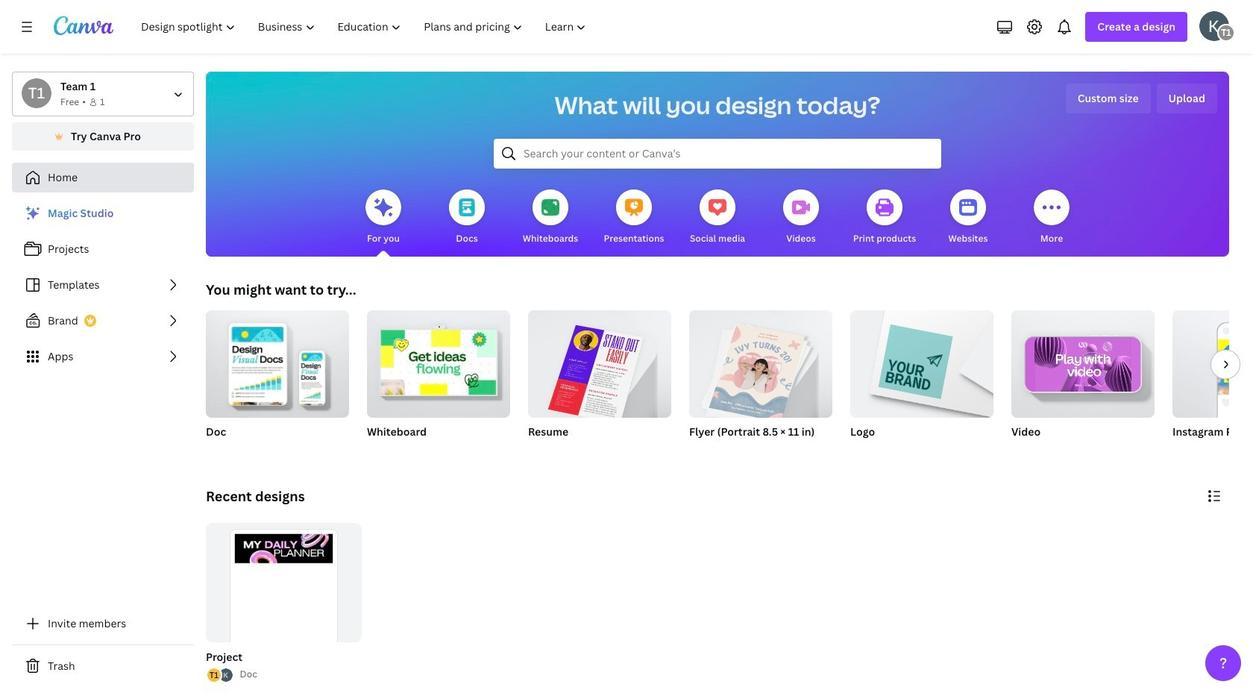 Task type: locate. For each thing, give the bounding box(es) containing it.
0 horizontal spatial list
[[12, 198, 194, 372]]

team 1 element
[[1218, 24, 1235, 42], [22, 78, 51, 108]]

None search field
[[494, 139, 941, 169]]

1 horizontal spatial team 1 element
[[1218, 24, 1235, 42]]

top level navigation element
[[131, 12, 599, 42]]

0 vertical spatial team 1 element
[[1218, 24, 1235, 42]]

list
[[12, 198, 194, 372], [206, 667, 234, 684]]

1 vertical spatial team 1 image
[[22, 78, 51, 108]]

0 horizontal spatial team 1 image
[[22, 78, 51, 108]]

group
[[206, 304, 349, 458], [206, 304, 349, 418], [367, 304, 510, 458], [367, 304, 510, 418], [528, 304, 671, 458], [528, 304, 671, 424], [1012, 304, 1155, 458], [1012, 304, 1155, 418], [689, 310, 833, 458], [850, 310, 994, 458], [1173, 310, 1253, 458], [1173, 310, 1253, 418], [203, 523, 362, 684], [206, 523, 362, 681]]

1 horizontal spatial team 1 image
[[1218, 24, 1235, 42]]

0 vertical spatial team 1 image
[[1218, 24, 1235, 42]]

1 vertical spatial team 1 element
[[22, 78, 51, 108]]

0 horizontal spatial team 1 element
[[22, 78, 51, 108]]

team 1 image
[[1218, 24, 1235, 42], [22, 78, 51, 108]]

kendall parks image
[[1200, 11, 1229, 41]]

team 1 element inside switch to another team button
[[22, 78, 51, 108]]

1 horizontal spatial list
[[206, 667, 234, 684]]



Task type: vqa. For each thing, say whether or not it's contained in the screenshot.
JAMES PETERSON icon
no



Task type: describe. For each thing, give the bounding box(es) containing it.
team 1 image inside switch to another team button
[[22, 78, 51, 108]]

0 vertical spatial list
[[12, 198, 194, 372]]

1 vertical spatial list
[[206, 667, 234, 684]]

Search search field
[[524, 140, 912, 168]]

Switch to another team button
[[12, 72, 194, 116]]



